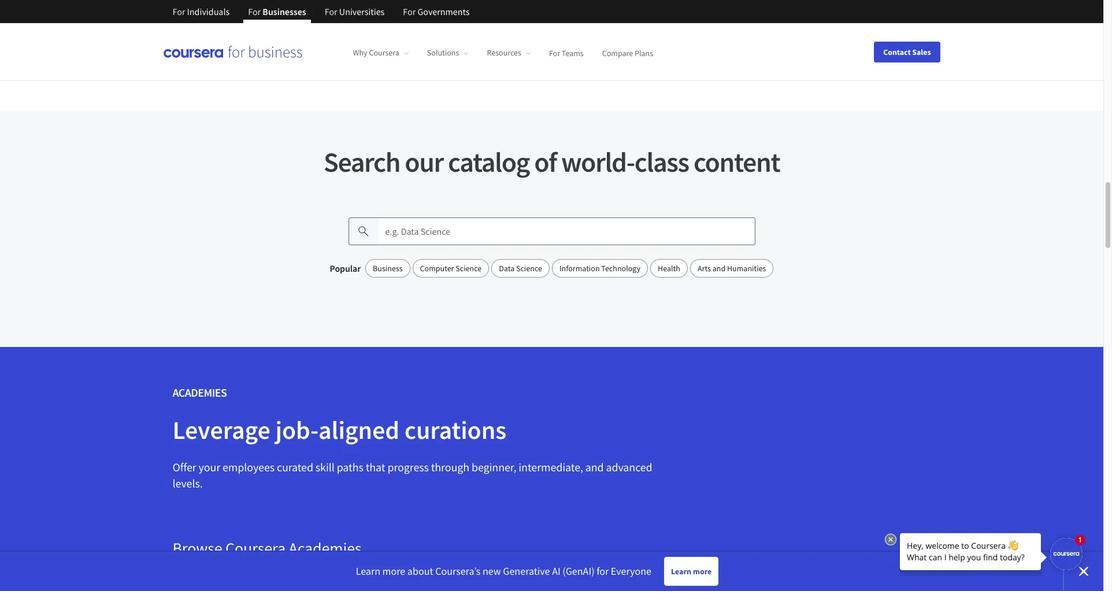 Task type: describe. For each thing, give the bounding box(es) containing it.
resources link
[[487, 48, 531, 58]]

Computer Science button
[[413, 259, 490, 277]]

technology
[[602, 263, 641, 273]]

search
[[324, 144, 400, 179]]

coursera's
[[436, 565, 481, 578]]

contact sales button
[[875, 41, 941, 62]]

more for learn more about coursera's new generative ai (genai) for everyone
[[383, 565, 406, 578]]

popular
[[330, 262, 361, 274]]

for left teams
[[549, 48, 561, 58]]

computer
[[420, 263, 454, 273]]

beginner,
[[472, 460, 517, 474]]

our
[[405, 144, 444, 179]]

science for computer science
[[456, 263, 482, 273]]

compare
[[603, 48, 634, 58]]

health
[[658, 263, 681, 273]]

for
[[597, 565, 609, 578]]

that
[[366, 460, 386, 474]]

Business button
[[366, 259, 410, 277]]

levels.
[[173, 476, 203, 490]]

data science
[[499, 263, 543, 273]]

intermediate,
[[519, 460, 584, 474]]

for teams
[[549, 48, 584, 58]]

learn for learn more
[[672, 566, 692, 576]]

Information Technology button
[[552, 259, 649, 277]]

leverage job-aligned curations
[[173, 414, 507, 446]]

content
[[694, 144, 781, 179]]

new
[[483, 565, 501, 578]]

ai
[[553, 565, 561, 578]]

learn for learn more about coursera's new generative ai (genai) for everyone
[[356, 565, 381, 578]]

coursera for business image
[[163, 46, 302, 58]]

learn more link
[[665, 557, 719, 586]]

compare plans
[[603, 48, 654, 58]]

science for data science
[[517, 263, 543, 273]]

curations
[[405, 414, 507, 446]]

and inside offer your employees curated skill paths that progress through beginner, intermediate, and advanced levels.
[[586, 460, 604, 474]]

and inside button
[[713, 263, 726, 273]]

about
[[408, 565, 434, 578]]

offer your employees curated skill paths that progress through beginner, intermediate, and advanced levels.
[[173, 460, 653, 490]]

resources
[[487, 48, 522, 58]]

teams
[[562, 48, 584, 58]]

learn more about coursera's new generative ai (genai) for everyone
[[356, 565, 652, 578]]

offer
[[173, 460, 196, 474]]

(genai)
[[563, 565, 595, 578]]

compare plans link
[[603, 48, 654, 58]]

why coursera link
[[353, 48, 409, 58]]

Data Science button
[[492, 259, 550, 277]]

skill
[[316, 460, 335, 474]]

solutions
[[427, 48, 460, 58]]

why
[[353, 48, 368, 58]]

sales
[[913, 47, 932, 57]]

aligned
[[319, 414, 400, 446]]

coursera for browse
[[226, 538, 286, 559]]

business
[[373, 263, 403, 273]]

through
[[431, 460, 470, 474]]

world-
[[562, 144, 635, 179]]

more for learn more
[[694, 566, 712, 576]]

for teams link
[[549, 48, 584, 58]]

computer science
[[420, 263, 482, 273]]

browse coursera academies
[[173, 538, 362, 559]]

close banner image
[[1080, 567, 1089, 576]]



Task type: locate. For each thing, give the bounding box(es) containing it.
0 horizontal spatial learn
[[356, 565, 381, 578]]

job-
[[276, 414, 319, 446]]

Search query text field
[[379, 217, 756, 245]]

2 science from the left
[[517, 263, 543, 273]]

why coursera
[[353, 48, 400, 58]]

for for universities
[[325, 6, 338, 17]]

and left advanced
[[586, 460, 604, 474]]

businesses
[[263, 6, 306, 17]]

curated
[[277, 460, 314, 474]]

and right the arts
[[713, 263, 726, 273]]

1 vertical spatial coursera
[[226, 538, 286, 559]]

employees
[[223, 460, 275, 474]]

science
[[456, 263, 482, 273], [517, 263, 543, 273]]

0 vertical spatial coursera
[[369, 48, 400, 58]]

science right data
[[517, 263, 543, 273]]

learn right everyone
[[672, 566, 692, 576]]

1 horizontal spatial learn
[[672, 566, 692, 576]]

1 horizontal spatial academies
[[289, 538, 362, 559]]

more
[[383, 565, 406, 578], [694, 566, 712, 576]]

humanities
[[728, 263, 767, 273]]

and
[[713, 263, 726, 273], [586, 460, 604, 474]]

governments
[[418, 6, 470, 17]]

contact
[[884, 47, 911, 57]]

catalog
[[448, 144, 530, 179]]

of
[[535, 144, 557, 179]]

learn more
[[672, 566, 712, 576]]

generative
[[503, 565, 550, 578]]

learn left the about
[[356, 565, 381, 578]]

0 horizontal spatial science
[[456, 263, 482, 273]]

1 vertical spatial academies
[[289, 538, 362, 559]]

1 horizontal spatial coursera
[[369, 48, 400, 58]]

more inside learn more link
[[694, 566, 712, 576]]

science right computer
[[456, 263, 482, 273]]

Health button
[[651, 259, 688, 277]]

1 vertical spatial and
[[586, 460, 604, 474]]

paths
[[337, 460, 364, 474]]

Arts and Humanities button
[[691, 259, 774, 277]]

information technology
[[560, 263, 641, 273]]

academies
[[173, 385, 227, 400], [289, 538, 362, 559]]

for left businesses
[[248, 6, 261, 17]]

1 horizontal spatial and
[[713, 263, 726, 273]]

universities
[[339, 6, 385, 17]]

individuals
[[187, 6, 230, 17]]

leverage
[[173, 414, 271, 446]]

class
[[635, 144, 689, 179]]

for universities
[[325, 6, 385, 17]]

0 vertical spatial and
[[713, 263, 726, 273]]

information
[[560, 263, 600, 273]]

your
[[199, 460, 220, 474]]

for businesses
[[248, 6, 306, 17]]

banner navigation
[[163, 0, 479, 32]]

for for governments
[[403, 6, 416, 17]]

for left universities
[[325, 6, 338, 17]]

advanced
[[607, 460, 653, 474]]

0 horizontal spatial more
[[383, 565, 406, 578]]

0 horizontal spatial coursera
[[226, 538, 286, 559]]

everyone
[[611, 565, 652, 578]]

arts
[[698, 263, 711, 273]]

1 science from the left
[[456, 263, 482, 273]]

browse
[[173, 538, 222, 559]]

0 horizontal spatial and
[[586, 460, 604, 474]]

1 horizontal spatial more
[[694, 566, 712, 576]]

for left governments
[[403, 6, 416, 17]]

for for individuals
[[173, 6, 185, 17]]

progress
[[388, 460, 429, 474]]

for individuals
[[173, 6, 230, 17]]

contact sales
[[884, 47, 932, 57]]

1 horizontal spatial science
[[517, 263, 543, 273]]

learn
[[356, 565, 381, 578], [672, 566, 692, 576]]

for for businesses
[[248, 6, 261, 17]]

0 horizontal spatial academies
[[173, 385, 227, 400]]

0 vertical spatial academies
[[173, 385, 227, 400]]

search our catalog of world-class content
[[324, 144, 781, 179]]

for governments
[[403, 6, 470, 17]]

coursera for why
[[369, 48, 400, 58]]

plans
[[635, 48, 654, 58]]

coursera
[[369, 48, 400, 58], [226, 538, 286, 559]]

popular option group
[[366, 259, 774, 277]]

arts and humanities
[[698, 263, 767, 273]]

data
[[499, 263, 515, 273]]

for left individuals
[[173, 6, 185, 17]]

solutions link
[[427, 48, 469, 58]]

for
[[173, 6, 185, 17], [248, 6, 261, 17], [325, 6, 338, 17], [403, 6, 416, 17], [549, 48, 561, 58]]



Task type: vqa. For each thing, say whether or not it's contained in the screenshot.
For Individuals
yes



